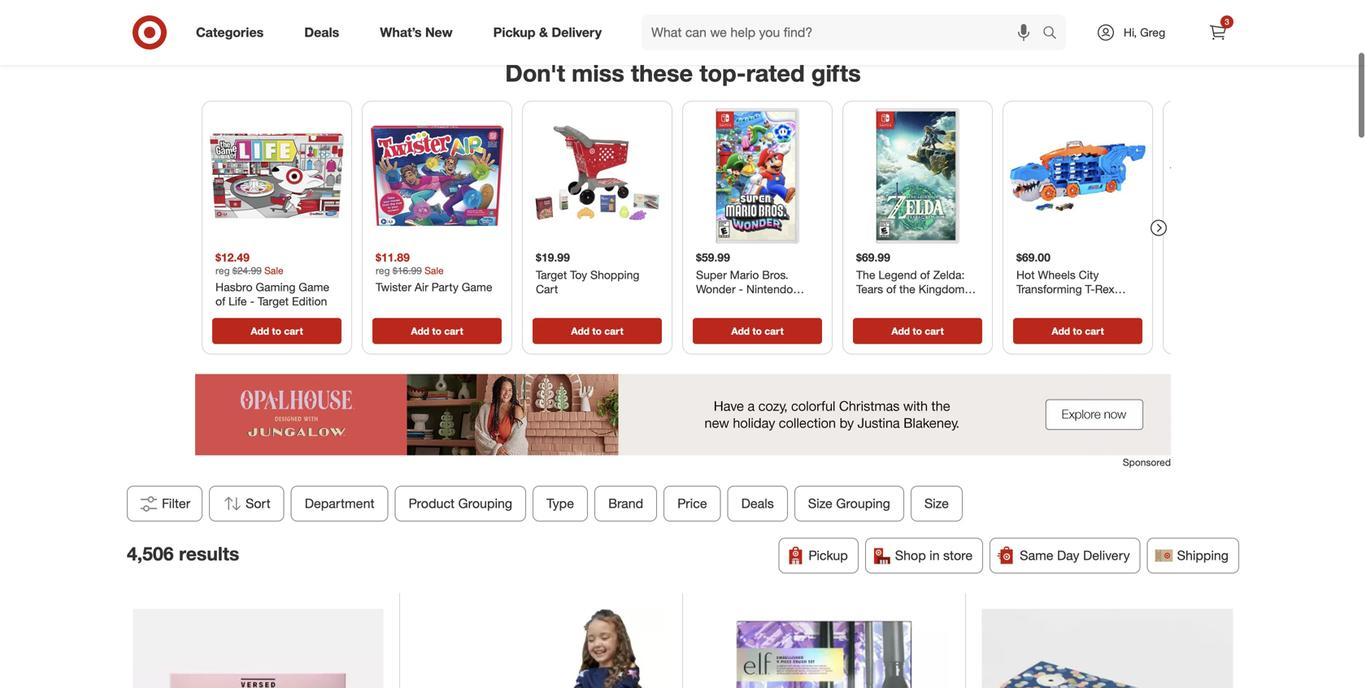 Task type: vqa. For each thing, say whether or not it's contained in the screenshot.
the bottom 94806
no



Task type: describe. For each thing, give the bounding box(es) containing it.
shipping
[[1177, 548, 1229, 564]]

$19.99
[[536, 251, 570, 265]]

pickup button
[[779, 538, 859, 574]]

shop
[[895, 548, 926, 564]]

add for cart
[[571, 325, 590, 338]]

add for wonder
[[731, 325, 750, 338]]

shop in store
[[895, 548, 973, 564]]

sort button
[[209, 486, 285, 522]]

$69.99
[[856, 251, 890, 265]]

target inside $19.99 target toy shopping cart
[[536, 268, 567, 282]]

target inside $12.49 reg $24.99 sale hasbro gaming game of life - target edition
[[258, 295, 289, 309]]

4,506
[[127, 543, 174, 566]]

2 horizontal spatial of
[[920, 268, 930, 282]]

- for hasbro gaming game of life - target edition
[[250, 295, 255, 309]]

results
[[179, 543, 239, 566]]

in
[[930, 548, 940, 564]]

the legend of zelda: tears of the kingdom - nintendo switch image
[[850, 108, 986, 244]]

nintendo inside '$59.99 super mario bros. wonder - nintendo switch'
[[747, 282, 793, 297]]

hasbro
[[216, 280, 253, 295]]

sports
[[718, 11, 753, 25]]

brand
[[609, 496, 644, 512]]

transforming
[[1017, 282, 1082, 297]]

outdoors
[[766, 11, 814, 25]]

zelda:
[[933, 268, 965, 282]]

size grouping
[[808, 496, 891, 512]]

pickup for pickup
[[809, 548, 848, 564]]

beauty link
[[849, 0, 1016, 26]]

add for hasbro
[[251, 325, 269, 338]]

$59.99
[[696, 251, 730, 265]]

deals for deals button
[[741, 496, 774, 512]]

search
[[1035, 26, 1074, 42]]

deals link
[[291, 15, 360, 50]]

department button
[[291, 486, 388, 522]]

to for transforming
[[1073, 325, 1082, 338]]

don't
[[505, 59, 565, 87]]

cart
[[536, 282, 558, 297]]

3
[[1225, 17, 1230, 27]]

$24.99
[[232, 265, 262, 277]]

to for hasbro
[[272, 325, 281, 338]]

add to cart button for wonder
[[693, 319, 822, 345]]

rex
[[1095, 282, 1115, 297]]

size for size grouping
[[808, 496, 833, 512]]

filter button
[[127, 486, 203, 522]]

hi, greg
[[1124, 25, 1166, 39]]

super mario bros. wonder - nintendo switch image
[[690, 108, 825, 244]]

game inside $12.49 reg $24.99 sale hasbro gaming game of life - target edition
[[299, 280, 329, 295]]

beauty
[[914, 11, 950, 25]]

price button
[[664, 486, 721, 522]]

candy & treats
[[1060, 11, 1137, 25]]

to for twister
[[432, 325, 442, 338]]

wheels
[[1038, 268, 1076, 282]]

to for cart
[[592, 325, 602, 338]]

these
[[631, 59, 693, 87]]

reg for $12.49
[[216, 265, 230, 277]]

cart for $59.99 super mario bros. wonder - nintendo switch
[[765, 325, 784, 338]]

- inside '$59.99 super mario bros. wonder - nintendo switch'
[[739, 282, 743, 297]]

department
[[305, 496, 375, 512]]

hot
[[1017, 268, 1035, 282]]

candy
[[1060, 11, 1093, 25]]

sale for gaming
[[264, 265, 284, 277]]

$69.00 hot wheels city transforming t-rex ultimate hauler
[[1017, 251, 1115, 311]]

categories link
[[182, 15, 284, 50]]

add to cart for cart
[[571, 325, 624, 338]]

mario
[[730, 268, 759, 282]]

product grouping button
[[395, 486, 526, 522]]

store
[[943, 548, 973, 564]]

nintendo inside the $69.99 the legend of zelda: tears of the kingdom - nintendo switch
[[856, 297, 903, 311]]

filter
[[162, 496, 190, 512]]

4,506 results
[[127, 543, 239, 566]]

price
[[678, 496, 707, 512]]

$69.99 the legend of zelda: tears of the kingdom - nintendo switch
[[856, 251, 972, 311]]

super
[[696, 268, 727, 282]]

$11.89
[[376, 251, 410, 265]]

bros.
[[762, 268, 789, 282]]

add to cart button for twister
[[372, 319, 502, 345]]

pickup for pickup & delivery
[[493, 24, 536, 40]]

$69.00
[[1017, 251, 1051, 265]]

add to cart for transforming
[[1052, 325, 1104, 338]]

reg for $11.89
[[376, 265, 390, 277]]

of inside $12.49 reg $24.99 sale hasbro gaming game of life - target edition
[[216, 295, 225, 309]]

& for pickup
[[539, 24, 548, 40]]

shopping
[[590, 268, 640, 282]]

$11.89 reg $16.99 sale twister air party game
[[376, 251, 492, 295]]

top-
[[700, 59, 746, 87]]

the
[[899, 282, 916, 297]]

$16.99
[[393, 265, 422, 277]]

size grouping button
[[795, 486, 904, 522]]

shipping button
[[1147, 538, 1239, 574]]

edition
[[292, 295, 327, 309]]

kingdom
[[919, 282, 965, 297]]

search button
[[1035, 15, 1074, 54]]

sponsored
[[1123, 457, 1171, 469]]

hauler
[[1062, 297, 1096, 311]]

sports & outdoors
[[718, 11, 814, 25]]

twister
[[376, 280, 412, 295]]



Task type: locate. For each thing, give the bounding box(es) containing it.
sale inside the $11.89 reg $16.99 sale twister air party game
[[425, 265, 444, 277]]

1 horizontal spatial delivery
[[1083, 548, 1130, 564]]

- right the life
[[250, 295, 255, 309]]

1 horizontal spatial of
[[886, 282, 896, 297]]

add to cart button for transforming
[[1013, 319, 1143, 345]]

2 horizontal spatial -
[[968, 282, 972, 297]]

add to cart for wonder
[[731, 325, 784, 338]]

1 reg from the left
[[216, 265, 230, 277]]

deals right price at the bottom of the page
[[741, 496, 774, 512]]

cart for $19.99 target toy shopping cart
[[605, 325, 624, 338]]

product
[[409, 496, 455, 512]]

shop in store button
[[865, 538, 983, 574]]

grouping for size grouping
[[836, 496, 891, 512]]

- inside the $69.99 the legend of zelda: tears of the kingdom - nintendo switch
[[968, 282, 972, 297]]

- inside $12.49 reg $24.99 sale hasbro gaming game of life - target edition
[[250, 295, 255, 309]]

2 sale from the left
[[425, 265, 444, 277]]

to down $19.99 target toy shopping cart on the top left
[[592, 325, 602, 338]]

categories
[[196, 24, 264, 40]]

add to cart for twister
[[411, 325, 463, 338]]

deals for deals link
[[304, 24, 339, 40]]

0 horizontal spatial sale
[[264, 265, 284, 277]]

cart for $69.00 hot wheels city transforming t-rex ultimate hauler
[[1085, 325, 1104, 338]]

game right party
[[462, 280, 492, 295]]

1 vertical spatial delivery
[[1083, 548, 1130, 564]]

type button
[[533, 486, 588, 522]]

add to cart button
[[212, 319, 342, 345], [372, 319, 502, 345], [533, 319, 662, 345], [693, 319, 822, 345], [853, 319, 982, 345], [1013, 319, 1143, 345]]

2 grouping from the left
[[836, 496, 891, 512]]

0 vertical spatial pickup
[[493, 24, 536, 40]]

add down hauler
[[1052, 325, 1070, 338]]

0 horizontal spatial delivery
[[552, 24, 602, 40]]

0 horizontal spatial of
[[216, 295, 225, 309]]

& right sports
[[756, 11, 763, 25]]

cart down party
[[444, 325, 463, 338]]

sale inside $12.49 reg $24.99 sale hasbro gaming game of life - target edition
[[264, 265, 284, 277]]

sale for air
[[425, 265, 444, 277]]

switch
[[696, 297, 731, 311], [906, 297, 941, 311]]

hasbro gaming game of life - target edition image
[[209, 108, 345, 244]]

pickup down "size grouping" button
[[809, 548, 848, 564]]

pickup inside pickup 'button'
[[809, 548, 848, 564]]

2 add to cart from the left
[[411, 325, 463, 338]]

6 add to cart from the left
[[1052, 325, 1104, 338]]

add to cart down '$59.99 super mario bros. wonder - nintendo switch'
[[731, 325, 784, 338]]

0 horizontal spatial size
[[808, 496, 833, 512]]

to down hauler
[[1073, 325, 1082, 338]]

the
[[856, 268, 876, 282]]

1 horizontal spatial &
[[756, 11, 763, 25]]

add down air
[[411, 325, 429, 338]]

reg inside the $11.89 reg $16.99 sale twister air party game
[[376, 265, 390, 277]]

hi,
[[1124, 25, 1137, 39]]

what's new link
[[366, 15, 473, 50]]

6 add from the left
[[1052, 325, 1070, 338]]

to for wonder
[[753, 325, 762, 338]]

cart for $12.49 reg $24.99 sale hasbro gaming game of life - target edition
[[284, 325, 303, 338]]

0 horizontal spatial pickup
[[493, 24, 536, 40]]

add to cart down party
[[411, 325, 463, 338]]

what's
[[380, 24, 422, 40]]

versed refreshed and ready skin essentials trio gift set - 1.3oz/3pc image
[[133, 609, 383, 689], [133, 609, 383, 689]]

to down '$59.99 super mario bros. wonder - nintendo switch'
[[753, 325, 762, 338]]

grouping up pickup 'button'
[[836, 496, 891, 512]]

add down the toy
[[571, 325, 590, 338]]

1 to from the left
[[272, 325, 281, 338]]

sale up gaming
[[264, 265, 284, 277]]

grouping inside button
[[836, 496, 891, 512]]

2 to from the left
[[432, 325, 442, 338]]

sale up party
[[425, 265, 444, 277]]

& for sports
[[756, 11, 763, 25]]

-
[[739, 282, 743, 297], [968, 282, 972, 297], [250, 295, 255, 309]]

2 add from the left
[[411, 325, 429, 338]]

target right the life
[[258, 295, 289, 309]]

add to cart button for zelda:
[[853, 319, 982, 345]]

pickup up don't
[[493, 24, 536, 40]]

cart
[[284, 325, 303, 338], [444, 325, 463, 338], [605, 325, 624, 338], [765, 325, 784, 338], [925, 325, 944, 338], [1085, 325, 1104, 338]]

5 cart from the left
[[925, 325, 944, 338]]

add to cart down gaming
[[251, 325, 303, 338]]

gifts
[[811, 59, 861, 87]]

target
[[536, 268, 567, 282], [258, 295, 289, 309]]

$59.99 super mario bros. wonder - nintendo switch
[[696, 251, 793, 311]]

type
[[547, 496, 574, 512]]

& left treats on the right of page
[[1096, 11, 1104, 25]]

delivery for same day delivery
[[1083, 548, 1130, 564]]

tears
[[856, 282, 883, 297]]

4 add from the left
[[731, 325, 750, 338]]

$19.99 target toy shopping cart
[[536, 251, 640, 297]]

4 cart from the left
[[765, 325, 784, 338]]

toy
[[570, 268, 587, 282]]

reg up twister
[[376, 265, 390, 277]]

3 link
[[1200, 15, 1236, 50]]

add to cart button for hasbro
[[212, 319, 342, 345]]

barbie dreamcamper vehicle playset image
[[416, 609, 666, 689], [416, 609, 666, 689]]

nintendo
[[747, 282, 793, 297], [856, 297, 903, 311]]

twister air party game image
[[369, 108, 505, 244]]

1 horizontal spatial nintendo
[[856, 297, 903, 311]]

same day delivery
[[1020, 548, 1130, 564]]

1 add to cart from the left
[[251, 325, 303, 338]]

add to cart button down hauler
[[1013, 319, 1143, 345]]

3 to from the left
[[592, 325, 602, 338]]

game inside the $11.89 reg $16.99 sale twister air party game
[[462, 280, 492, 295]]

delivery right the day
[[1083, 548, 1130, 564]]

candy & treats link
[[1016, 0, 1182, 26]]

0 horizontal spatial nintendo
[[747, 282, 793, 297]]

size up in
[[925, 496, 949, 512]]

add down "the"
[[892, 325, 910, 338]]

1 horizontal spatial grouping
[[836, 496, 891, 512]]

nintendo right wonder
[[747, 282, 793, 297]]

brand button
[[595, 486, 657, 522]]

& inside the candy & treats link
[[1096, 11, 1104, 25]]

cart down hauler
[[1085, 325, 1104, 338]]

add to cart down hauler
[[1052, 325, 1104, 338]]

0 horizontal spatial reg
[[216, 265, 230, 277]]

6 cart from the left
[[1085, 325, 1104, 338]]

life
[[229, 295, 247, 309]]

1 switch from the left
[[696, 297, 731, 311]]

& inside pickup & delivery link
[[539, 24, 548, 40]]

game
[[299, 280, 329, 295], [462, 280, 492, 295]]

deals button
[[728, 486, 788, 522]]

product grouping
[[409, 496, 513, 512]]

0 horizontal spatial deals
[[304, 24, 339, 40]]

switch down legend at the top
[[906, 297, 941, 311]]

to down party
[[432, 325, 442, 338]]

& for candy
[[1096, 11, 1104, 25]]

3 add to cart button from the left
[[533, 319, 662, 345]]

1 horizontal spatial reg
[[376, 265, 390, 277]]

1 game from the left
[[299, 280, 329, 295]]

nintendo down "the"
[[856, 297, 903, 311]]

add to cart button down "the"
[[853, 319, 982, 345]]

cart down bros. at top
[[765, 325, 784, 338]]

carousel region
[[195, 46, 1313, 362]]

grouping right product at the bottom of page
[[458, 496, 513, 512]]

to down "the"
[[913, 325, 922, 338]]

of left "the"
[[886, 282, 896, 297]]

to for zelda:
[[913, 325, 922, 338]]

switch down super at the top right of the page
[[696, 297, 731, 311]]

- for the legend of zelda: tears of the kingdom - nintendo switch
[[968, 282, 972, 297]]

$12.49
[[216, 251, 250, 265]]

add to cart for zelda:
[[892, 325, 944, 338]]

grouping for product grouping
[[458, 496, 513, 512]]

to
[[272, 325, 281, 338], [432, 325, 442, 338], [592, 325, 602, 338], [753, 325, 762, 338], [913, 325, 922, 338], [1073, 325, 1082, 338]]

5 add to cart button from the left
[[853, 319, 982, 345]]

1 vertical spatial target
[[258, 295, 289, 309]]

2 add to cart button from the left
[[372, 319, 502, 345]]

add to cart button down party
[[372, 319, 502, 345]]

2 size from the left
[[925, 496, 949, 512]]

- right wonder
[[739, 282, 743, 297]]

delivery for pickup & delivery
[[552, 24, 602, 40]]

3 add to cart from the left
[[571, 325, 624, 338]]

1 horizontal spatial sale
[[425, 265, 444, 277]]

2 game from the left
[[462, 280, 492, 295]]

cart for $11.89 reg $16.99 sale twister air party game
[[444, 325, 463, 338]]

- right the zelda:
[[968, 282, 972, 297]]

of
[[920, 268, 930, 282], [886, 282, 896, 297], [216, 295, 225, 309]]

4 add to cart from the left
[[731, 325, 784, 338]]

grouping
[[458, 496, 513, 512], [836, 496, 891, 512]]

2 horizontal spatial &
[[1096, 11, 1104, 25]]

size button
[[911, 486, 963, 522]]

add down wonder
[[731, 325, 750, 338]]

ultimate
[[1017, 297, 1059, 311]]

pickup & delivery link
[[480, 15, 622, 50]]

sports & outdoors link
[[683, 0, 849, 26]]

1 grouping from the left
[[458, 496, 513, 512]]

delivery up 'miss'
[[552, 24, 602, 40]]

pickup
[[493, 24, 536, 40], [809, 548, 848, 564]]

reg inside $12.49 reg $24.99 sale hasbro gaming game of life - target edition
[[216, 265, 230, 277]]

add to cart button down $19.99 target toy shopping cart on the top left
[[533, 319, 662, 345]]

of left the life
[[216, 295, 225, 309]]

6 to from the left
[[1073, 325, 1082, 338]]

1 vertical spatial deals
[[741, 496, 774, 512]]

3.9oz giftset candles sparkling yuzu coconut mango and island moonlight - opalhouse™ image
[[982, 609, 1233, 689], [982, 609, 1233, 689]]

1 sale from the left
[[264, 265, 284, 277]]

1 horizontal spatial deals
[[741, 496, 774, 512]]

1 size from the left
[[808, 496, 833, 512]]

sale
[[264, 265, 284, 277], [425, 265, 444, 277]]

cart down kingdom
[[925, 325, 944, 338]]

0 vertical spatial target
[[536, 268, 567, 282]]

5 add from the left
[[892, 325, 910, 338]]

2 reg from the left
[[376, 265, 390, 277]]

add for twister
[[411, 325, 429, 338]]

to down gaming
[[272, 325, 281, 338]]

0 horizontal spatial &
[[539, 24, 548, 40]]

4 add to cart button from the left
[[693, 319, 822, 345]]

& up don't
[[539, 24, 548, 40]]

add to cart
[[251, 325, 303, 338], [411, 325, 463, 338], [571, 325, 624, 338], [731, 325, 784, 338], [892, 325, 944, 338], [1052, 325, 1104, 338]]

cart down edition
[[284, 325, 303, 338]]

1 horizontal spatial size
[[925, 496, 949, 512]]

1 horizontal spatial pickup
[[809, 548, 848, 564]]

reg up hasbro
[[216, 265, 230, 277]]

delivery inside button
[[1083, 548, 1130, 564]]

cart for $69.99 the legend of zelda: tears of the kingdom - nintendo switch
[[925, 325, 944, 338]]

add to cart for hasbro
[[251, 325, 303, 338]]

3 cart from the left
[[605, 325, 624, 338]]

target toy shopping cart image
[[529, 108, 665, 244]]

hot wheels city transforming t-rex ultimate hauler image
[[1010, 108, 1146, 244]]

1 horizontal spatial target
[[536, 268, 567, 282]]

sort
[[246, 496, 271, 512]]

legend
[[879, 268, 917, 282]]

cart down shopping
[[605, 325, 624, 338]]

4 to from the left
[[753, 325, 762, 338]]

switch inside '$59.99 super mario bros. wonder - nintendo switch'
[[696, 297, 731, 311]]

city
[[1079, 268, 1099, 282]]

add to cart button down '$59.99 super mario bros. wonder - nintendo switch'
[[693, 319, 822, 345]]

5 to from the left
[[913, 325, 922, 338]]

add to cart down $19.99 target toy shopping cart on the top left
[[571, 325, 624, 338]]

1 horizontal spatial -
[[739, 282, 743, 297]]

0 horizontal spatial target
[[258, 295, 289, 309]]

3 add from the left
[[571, 325, 590, 338]]

pickup inside pickup & delivery link
[[493, 24, 536, 40]]

add to cart button down gaming
[[212, 319, 342, 345]]

rated
[[746, 59, 805, 87]]

0 horizontal spatial switch
[[696, 297, 731, 311]]

size
[[808, 496, 833, 512], [925, 496, 949, 512]]

0 vertical spatial delivery
[[552, 24, 602, 40]]

pickup & delivery
[[493, 24, 602, 40]]

0 horizontal spatial game
[[299, 280, 329, 295]]

e.l.f. embellished holiday brush gift set - 9pc image
[[699, 609, 950, 689], [699, 609, 950, 689]]

new
[[425, 24, 453, 40]]

t-
[[1085, 282, 1095, 297]]

1 horizontal spatial switch
[[906, 297, 941, 311]]

party
[[432, 280, 459, 295]]

1 add from the left
[[251, 325, 269, 338]]

grouping inside button
[[458, 496, 513, 512]]

don't miss these top-rated gifts
[[505, 59, 861, 87]]

1 cart from the left
[[284, 325, 303, 338]]

add for zelda:
[[892, 325, 910, 338]]

delivery
[[552, 24, 602, 40], [1083, 548, 1130, 564]]

1 horizontal spatial game
[[462, 280, 492, 295]]

deals inside button
[[741, 496, 774, 512]]

0 horizontal spatial -
[[250, 295, 255, 309]]

add down gaming
[[251, 325, 269, 338]]

miss
[[572, 59, 624, 87]]

switch inside the $69.99 the legend of zelda: tears of the kingdom - nintendo switch
[[906, 297, 941, 311]]

deals left what's
[[304, 24, 339, 40]]

1 vertical spatial pickup
[[809, 548, 848, 564]]

add for transforming
[[1052, 325, 1070, 338]]

5 add to cart from the left
[[892, 325, 944, 338]]

deals
[[304, 24, 339, 40], [741, 496, 774, 512]]

game right gaming
[[299, 280, 329, 295]]

size for size
[[925, 496, 949, 512]]

what's new
[[380, 24, 453, 40]]

greg
[[1140, 25, 1166, 39]]

add to cart down "the"
[[892, 325, 944, 338]]

wonder
[[696, 282, 736, 297]]

What can we help you find? suggestions appear below search field
[[642, 15, 1047, 50]]

add
[[251, 325, 269, 338], [411, 325, 429, 338], [571, 325, 590, 338], [731, 325, 750, 338], [892, 325, 910, 338], [1052, 325, 1070, 338]]

treats
[[1107, 11, 1137, 25]]

of right "the"
[[920, 268, 930, 282]]

& inside sports & outdoors link
[[756, 11, 763, 25]]

0 vertical spatial deals
[[304, 24, 339, 40]]

1 add to cart button from the left
[[212, 319, 342, 345]]

add to cart button for cart
[[533, 319, 662, 345]]

same
[[1020, 548, 1054, 564]]

gaming
[[256, 280, 296, 295]]

air
[[415, 280, 428, 295]]

0 horizontal spatial grouping
[[458, 496, 513, 512]]

day
[[1057, 548, 1080, 564]]

advertisement region
[[195, 375, 1171, 456]]

2 cart from the left
[[444, 325, 463, 338]]

target down $19.99
[[536, 268, 567, 282]]

size up pickup 'button'
[[808, 496, 833, 512]]

2 switch from the left
[[906, 297, 941, 311]]

6 add to cart button from the left
[[1013, 319, 1143, 345]]



